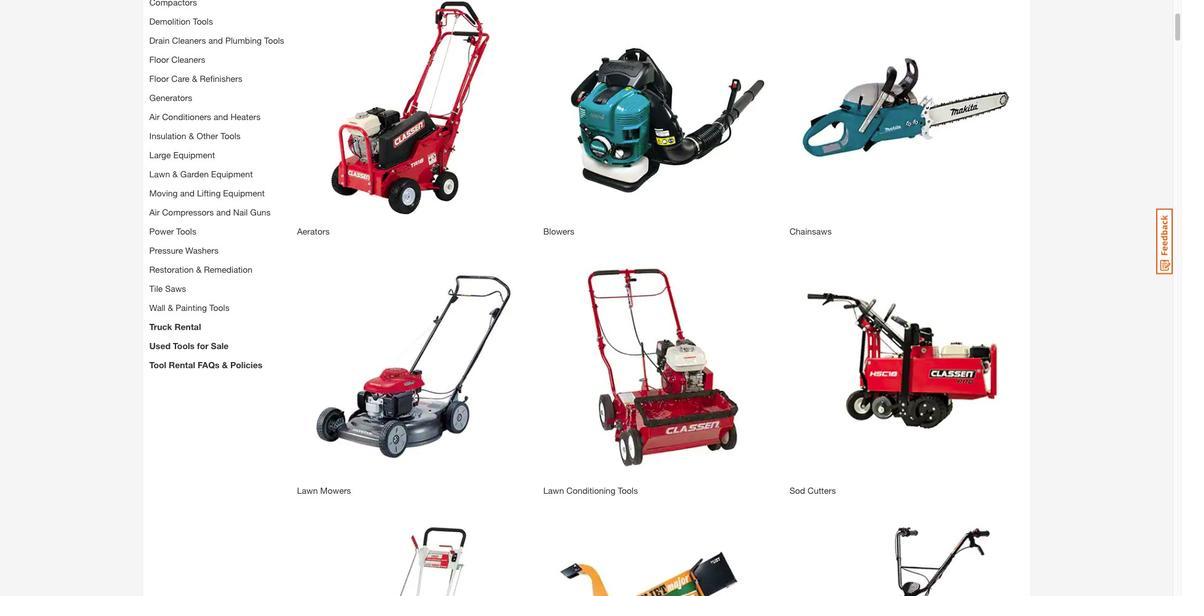Task type: vqa. For each thing, say whether or not it's contained in the screenshot.
Oak
no



Task type: describe. For each thing, give the bounding box(es) containing it.
wall & painting tools link
[[149, 302, 230, 313]]

plumbing
[[225, 35, 262, 46]]

nail
[[233, 207, 248, 217]]

drain cleaners and plumbing tools
[[149, 35, 284, 46]]

sod cutters
[[790, 485, 836, 496]]

wall & painting tools
[[149, 302, 230, 313]]

care
[[171, 73, 190, 84]]

lawn conditioning tools link
[[543, 485, 638, 496]]

remediation
[[204, 264, 253, 275]]

& for remediation
[[196, 264, 202, 275]]

tile saws link
[[149, 283, 186, 294]]

conditioners
[[162, 111, 211, 122]]

sod cutters image
[[790, 250, 1024, 484]]

tool rental faqs & policies link
[[149, 360, 263, 370]]

used
[[149, 341, 171, 351]]

saws
[[165, 283, 186, 294]]

aerators link
[[297, 226, 330, 236]]

floor for floor care & refinishers
[[149, 73, 169, 84]]

refinishers
[[200, 73, 242, 84]]

floor cleaners link
[[149, 54, 205, 65]]

sale
[[211, 341, 229, 351]]

moving and lifting equipment link
[[149, 188, 265, 198]]

feedback link image
[[1157, 208, 1173, 275]]

blowers image
[[543, 0, 778, 225]]

air conditioners and heaters link
[[149, 111, 261, 122]]

restoration & remediation link
[[149, 264, 253, 275]]

tool rental faqs & policies
[[149, 360, 263, 370]]

for
[[197, 341, 209, 351]]

rental for tool
[[169, 360, 195, 370]]

& right faqs
[[222, 360, 228, 370]]

restoration & remediation
[[149, 264, 253, 275]]

sod
[[790, 485, 805, 496]]

air compressors and nail guns link
[[149, 207, 271, 217]]

chainsaws image
[[790, 0, 1024, 225]]

lawn conditioning tools
[[543, 485, 638, 496]]

and for conditioners
[[214, 111, 228, 122]]

truck
[[149, 321, 172, 332]]

air compressors and nail guns
[[149, 207, 271, 217]]

demolition tools link
[[149, 16, 213, 26]]

0 vertical spatial equipment
[[173, 150, 215, 160]]

tools right plumbing
[[264, 35, 284, 46]]

blowers link
[[543, 226, 575, 236]]

garden
[[180, 169, 209, 179]]

air for air compressors and nail guns
[[149, 207, 160, 217]]

painting
[[176, 302, 207, 313]]

and for compressors
[[216, 207, 231, 217]]

& for other
[[189, 131, 194, 141]]

power
[[149, 226, 174, 236]]

tillers image
[[790, 509, 1024, 596]]

tools left for
[[173, 341, 195, 351]]

floor care & refinishers
[[149, 73, 242, 84]]

insulation & other tools link
[[149, 131, 241, 141]]

rental for truck
[[175, 321, 201, 332]]

restoration
[[149, 264, 194, 275]]

tile
[[149, 283, 163, 294]]

tools right painting
[[209, 302, 230, 313]]



Task type: locate. For each thing, give the bounding box(es) containing it.
chainsaws link
[[790, 226, 832, 236]]

equipment
[[173, 150, 215, 160], [211, 169, 253, 179], [223, 188, 265, 198]]

rental down used tools for sale on the left of page
[[169, 360, 195, 370]]

lawn & garden equipment
[[149, 169, 253, 179]]

power tools link
[[149, 226, 196, 236]]

rental up used tools for sale 'link'
[[175, 321, 201, 332]]

generators
[[149, 92, 192, 103]]

tools right conditioning
[[618, 485, 638, 496]]

1 vertical spatial air
[[149, 207, 160, 217]]

demolition tools
[[149, 16, 213, 26]]

&
[[192, 73, 197, 84], [189, 131, 194, 141], [172, 169, 178, 179], [196, 264, 202, 275], [168, 302, 173, 313], [222, 360, 228, 370]]

lawn for lawn mowers
[[297, 485, 318, 496]]

trimmers & edgers image
[[297, 509, 531, 596]]

and left plumbing
[[208, 35, 223, 46]]

insulation & other tools
[[149, 131, 241, 141]]

and for cleaners
[[208, 35, 223, 46]]

floor
[[149, 54, 169, 65], [149, 73, 169, 84]]

insulation
[[149, 131, 186, 141]]

tree & branch removal tools image
[[543, 509, 778, 596]]

and left nail
[[216, 207, 231, 217]]

pressure
[[149, 245, 183, 256]]

1 vertical spatial floor
[[149, 73, 169, 84]]

truck rental link
[[149, 321, 201, 332]]

pressure washers
[[149, 245, 219, 256]]

2 vertical spatial equipment
[[223, 188, 265, 198]]

air up power
[[149, 207, 160, 217]]

& left 'garden'
[[172, 169, 178, 179]]

aerators
[[297, 226, 330, 236]]

lawn mowers link
[[297, 485, 351, 496]]

1 air from the top
[[149, 111, 160, 122]]

lawn conditioning tools image
[[543, 250, 778, 484]]

& left other
[[189, 131, 194, 141]]

floor for floor cleaners
[[149, 54, 169, 65]]

sod cutters link
[[790, 485, 836, 496]]

lawn mowers
[[297, 485, 351, 496]]

0 vertical spatial cleaners
[[172, 35, 206, 46]]

1 vertical spatial cleaners
[[171, 54, 205, 65]]

tools right other
[[221, 131, 241, 141]]

truck rental
[[149, 321, 201, 332]]

generators link
[[149, 92, 192, 103]]

wall
[[149, 302, 165, 313]]

& for garden
[[172, 169, 178, 179]]

lawn down large
[[149, 169, 170, 179]]

lawn & garden equipment link
[[149, 169, 253, 179]]

lifting
[[197, 188, 221, 198]]

policies
[[230, 360, 263, 370]]

lawn for lawn conditioning tools
[[543, 485, 564, 496]]

moving and lifting equipment
[[149, 188, 265, 198]]

blowers
[[543, 226, 575, 236]]

air conditioners and heaters
[[149, 111, 261, 122]]

1 horizontal spatial lawn
[[297, 485, 318, 496]]

equipment for garden
[[211, 169, 253, 179]]

demolition
[[149, 16, 191, 26]]

guns
[[250, 207, 271, 217]]

and
[[208, 35, 223, 46], [214, 111, 228, 122], [180, 188, 195, 198], [216, 207, 231, 217]]

1 vertical spatial rental
[[169, 360, 195, 370]]

and up other
[[214, 111, 228, 122]]

large
[[149, 150, 171, 160]]

pressure washers link
[[149, 245, 219, 256]]

conditioning
[[567, 485, 616, 496]]

drain cleaners and plumbing tools link
[[149, 35, 284, 46]]

other
[[197, 131, 218, 141]]

0 vertical spatial air
[[149, 111, 160, 122]]

cleaners up floor care & refinishers link at the left top of the page
[[171, 54, 205, 65]]

cleaners down "demolition tools"
[[172, 35, 206, 46]]

cutters
[[808, 485, 836, 496]]

equipment for lifting
[[223, 188, 265, 198]]

chainsaws
[[790, 226, 832, 236]]

2 air from the top
[[149, 207, 160, 217]]

and up compressors
[[180, 188, 195, 198]]

air for air conditioners and heaters
[[149, 111, 160, 122]]

lawn left mowers
[[297, 485, 318, 496]]

0 vertical spatial floor
[[149, 54, 169, 65]]

equipment up 'garden'
[[173, 150, 215, 160]]

moving
[[149, 188, 178, 198]]

air
[[149, 111, 160, 122], [149, 207, 160, 217]]

& down the washers at top left
[[196, 264, 202, 275]]

lawn for lawn & garden equipment
[[149, 169, 170, 179]]

tile saws
[[149, 283, 186, 294]]

& right care
[[192, 73, 197, 84]]

faqs
[[198, 360, 220, 370]]

mowers
[[320, 485, 351, 496]]

lawn left conditioning
[[543, 485, 564, 496]]

& right wall
[[168, 302, 173, 313]]

air up insulation
[[149, 111, 160, 122]]

1 floor from the top
[[149, 54, 169, 65]]

cleaners for drain
[[172, 35, 206, 46]]

large equipment
[[149, 150, 215, 160]]

floor cleaners
[[149, 54, 205, 65]]

0 horizontal spatial lawn
[[149, 169, 170, 179]]

power tools
[[149, 226, 196, 236]]

drain
[[149, 35, 170, 46]]

lawn mowers image
[[297, 250, 531, 484]]

0 vertical spatial rental
[[175, 321, 201, 332]]

cleaners for floor
[[171, 54, 205, 65]]

equipment up nail
[[223, 188, 265, 198]]

tool
[[149, 360, 166, 370]]

washers
[[185, 245, 219, 256]]

compressors
[[162, 207, 214, 217]]

2 floor from the top
[[149, 73, 169, 84]]

large equipment link
[[149, 150, 215, 160]]

2 horizontal spatial lawn
[[543, 485, 564, 496]]

equipment up lifting
[[211, 169, 253, 179]]

aerators image
[[297, 0, 531, 225]]

cleaners
[[172, 35, 206, 46], [171, 54, 205, 65]]

floor care & refinishers link
[[149, 73, 242, 84]]

used tools for sale link
[[149, 341, 229, 351]]

used tools for sale
[[149, 341, 229, 351]]

floor left care
[[149, 73, 169, 84]]

floor down drain
[[149, 54, 169, 65]]

tools
[[193, 16, 213, 26], [264, 35, 284, 46], [221, 131, 241, 141], [176, 226, 196, 236], [209, 302, 230, 313], [173, 341, 195, 351], [618, 485, 638, 496]]

rental
[[175, 321, 201, 332], [169, 360, 195, 370]]

1 vertical spatial equipment
[[211, 169, 253, 179]]

& for painting
[[168, 302, 173, 313]]

lawn
[[149, 169, 170, 179], [297, 485, 318, 496], [543, 485, 564, 496]]

heaters
[[231, 111, 261, 122]]

tools down compressors
[[176, 226, 196, 236]]

tools up drain cleaners and plumbing tools
[[193, 16, 213, 26]]



